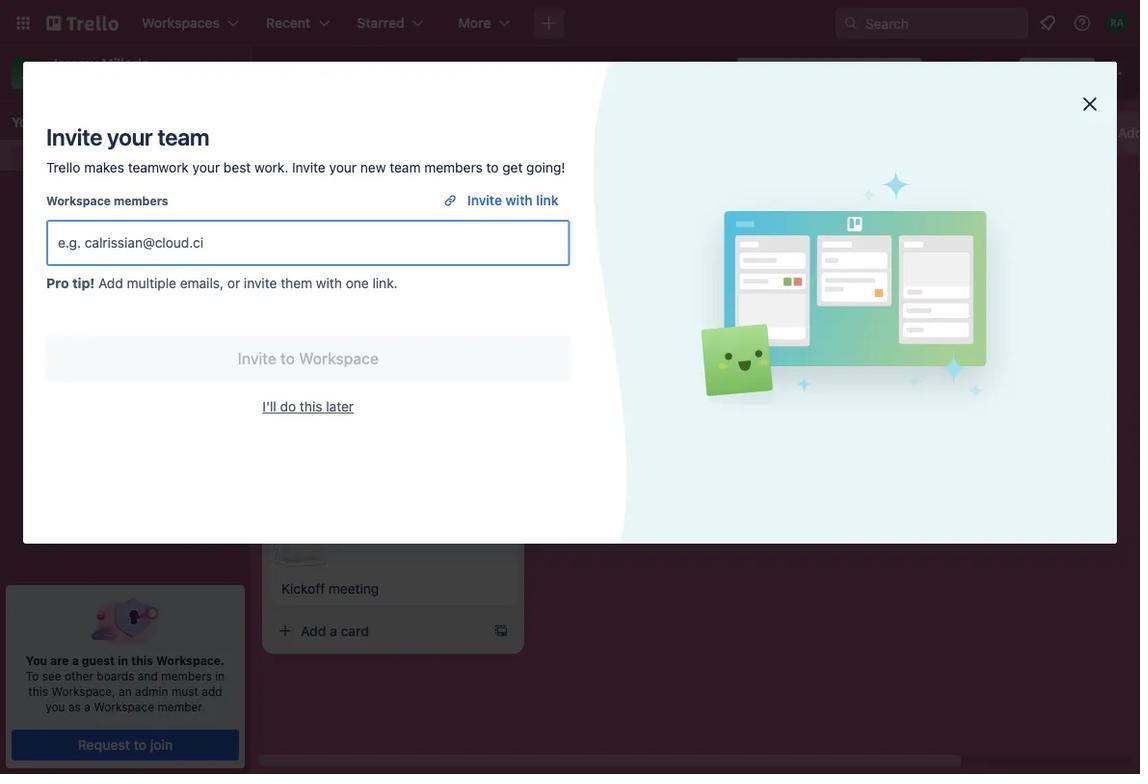 Task type: vqa. For each thing, say whether or not it's contained in the screenshot.
the top the
no



Task type: describe. For each thing, give the bounding box(es) containing it.
3 cards match filters
[[282, 152, 409, 168]]

0 horizontal spatial imagination
[[93, 147, 165, 163]]

see
[[42, 669, 61, 683]]

other
[[65, 669, 93, 683]]

add right tip!
[[98, 275, 123, 291]]

all
[[900, 65, 915, 81]]

j
[[22, 62, 32, 84]]

imagination inside text field
[[342, 63, 440, 83]]

request
[[78, 737, 130, 753]]

1
[[555, 152, 562, 168]]

1 horizontal spatial ruby anderson (rubyanderson7) image
[[1106, 12, 1129, 35]]

terry turtle (terryturtle) image
[[987, 60, 1014, 87]]

as
[[68, 700, 81, 714]]

must
[[172, 685, 199, 698]]

beyond imagination link
[[42, 146, 216, 165]]

going!
[[527, 160, 566, 175]]

star or unstar board image
[[461, 66, 477, 81]]

0 notifications image
[[1037, 12, 1060, 35]]

members inside invite your team trello makes teamwork your best work. invite your new team members to get going!
[[425, 160, 483, 175]]

share
[[1047, 65, 1084, 81]]

primary element
[[0, 0, 1141, 46]]

invite
[[244, 275, 277, 291]]

1 horizontal spatial this
[[131, 654, 153, 667]]

new
[[360, 160, 386, 175]]

1 vertical spatial members
[[114, 194, 168, 207]]

color: bold red, title: "thoughts" element
[[555, 185, 608, 200]]

request to join button
[[12, 730, 239, 761]]

0 vertical spatial workspace
[[46, 194, 111, 207]]

1 horizontal spatial team
[[390, 160, 421, 175]]

workspace
[[50, 75, 121, 91]]

to
[[26, 669, 39, 683]]

match for 3 cards match filters
[[332, 152, 371, 168]]

2 vertical spatial this
[[28, 685, 48, 698]]

jeremy miller (jeremymiller198) image
[[962, 60, 989, 87]]

invite with link button
[[429, 185, 570, 216]]

workspace inside button
[[299, 350, 379, 368]]

invite for link
[[468, 192, 502, 208]]

a down thinking
[[604, 248, 611, 264]]

get
[[503, 160, 523, 175]]

emails,
[[180, 275, 224, 291]]

add inside button
[[1119, 125, 1141, 141]]

thoughts
[[555, 186, 608, 200]]

are
[[50, 654, 69, 667]]

3
[[282, 152, 290, 168]]

0 horizontal spatial create from template… image
[[494, 623, 509, 639]]

Search field
[[859, 9, 1028, 38]]

2 horizontal spatial add a card
[[849, 194, 917, 210]]

0 horizontal spatial ruby anderson (rubyanderson7) image
[[937, 60, 964, 87]]

2 horizontal spatial add a card button
[[818, 187, 1034, 218]]

card right 1
[[565, 152, 593, 168]]

matches
[[596, 152, 650, 168]]

workspace,
[[51, 685, 115, 698]]

card for create from template… icon to the left's add a card 'button'
[[341, 623, 369, 639]]

multiple
[[127, 275, 176, 291]]

to for request to join
[[134, 737, 147, 753]]

trello
[[46, 160, 80, 175]]

member.
[[158, 700, 205, 714]]

work.
[[255, 160, 289, 175]]

kickoff meeting
[[282, 580, 379, 596]]

thoughts thinking
[[555, 186, 609, 214]]

e.g. calrissian@cloud.ci text field
[[58, 226, 559, 260]]

beyond inside text field
[[276, 63, 338, 83]]

2 horizontal spatial your
[[329, 160, 357, 175]]

do
[[280, 399, 296, 415]]

pro
[[46, 275, 69, 291]]

link.
[[373, 275, 398, 291]]

one
[[346, 275, 369, 291]]

create board or workspace image
[[539, 13, 559, 33]]

0
[[829, 152, 838, 168]]

4
[[835, 65, 844, 81]]

later
[[326, 399, 354, 415]]

guest
[[82, 654, 115, 667]]

0 vertical spatial create from template… image
[[768, 249, 783, 264]]

workspace inside you are a guest in this workspace. to see other boards and members in this workspace, an admin must add you as a workspace member.
[[94, 700, 154, 714]]

workspace members
[[46, 194, 168, 207]]

clear
[[863, 65, 897, 81]]

add button
[[1084, 112, 1141, 154]]

automation image
[[703, 58, 730, 85]]

boards inside you are a guest in this workspace. to see other boards and members in this workspace, an admin must add you as a workspace member.
[[97, 669, 134, 683]]

meeting
[[329, 580, 379, 596]]

to for invite to workspace
[[281, 350, 295, 368]]

jeremy
[[50, 55, 98, 71]]



Task type: locate. For each thing, give the bounding box(es) containing it.
0 vertical spatial add a card button
[[818, 187, 1034, 218]]

workspace down trello
[[46, 194, 111, 207]]

card for add a card 'button' associated with the topmost create from template… icon
[[615, 248, 643, 264]]

link
[[536, 192, 559, 208]]

to up do
[[281, 350, 295, 368]]

cards
[[294, 152, 328, 168], [841, 152, 876, 168]]

add down 0 cards match filters
[[849, 194, 874, 210]]

3 filters from the left
[[922, 152, 957, 168]]

kickoff
[[282, 580, 325, 596]]

1 vertical spatial to
[[281, 350, 295, 368]]

beyond imagination inside text field
[[276, 63, 440, 83]]

0 horizontal spatial this
[[28, 685, 48, 698]]

ruby anderson (rubyanderson7) image right open information menu image on the right top
[[1106, 12, 1129, 35]]

workspace.
[[156, 654, 225, 667]]

filters
[[767, 65, 806, 81]]

share button
[[1020, 58, 1095, 89]]

add a card button down thinking link
[[544, 241, 760, 272]]

1 horizontal spatial filters
[[653, 152, 689, 168]]

2 vertical spatial add a card
[[301, 623, 369, 639]]

your left new
[[329, 160, 357, 175]]

1 horizontal spatial beyond imagination
[[276, 63, 440, 83]]

1 vertical spatial add a card button
[[544, 241, 760, 272]]

to inside invite your team trello makes teamwork your best work. invite your new team members to get going!
[[486, 160, 499, 175]]

beyond imagination up 3 cards match filters
[[276, 63, 440, 83]]

members up invite with link button
[[425, 160, 483, 175]]

pro tip! add multiple emails, or invite them with one link.
[[46, 275, 398, 291]]

filters for 3 cards match filters
[[374, 152, 409, 168]]

2 vertical spatial add a card button
[[270, 616, 486, 646]]

filters for 0 cards match filters
[[922, 152, 957, 168]]

a down 0 cards match filters
[[878, 194, 885, 210]]

0 vertical spatial beyond
[[276, 63, 338, 83]]

team
[[158, 123, 210, 150], [390, 160, 421, 175]]

beyond
[[276, 63, 338, 83], [42, 147, 89, 163]]

in right guest in the bottom of the page
[[118, 654, 128, 667]]

cards for 3
[[294, 152, 328, 168]]

invite with link
[[468, 192, 559, 208]]

0 horizontal spatial cards
[[294, 152, 328, 168]]

2 horizontal spatial filters
[[922, 152, 957, 168]]

invite up trello
[[46, 123, 102, 150]]

boards right 'your'
[[44, 114, 89, 130]]

1 vertical spatial ruby anderson (rubyanderson7) image
[[937, 60, 964, 87]]

invite to workspace
[[238, 350, 379, 368]]

add a card button for create from template… icon to the left
[[270, 616, 486, 646]]

1 horizontal spatial in
[[215, 669, 225, 683]]

card for the right add a card 'button'
[[889, 194, 917, 210]]

workspace up the later
[[299, 350, 379, 368]]

1 vertical spatial boards
[[97, 669, 134, 683]]

2 vertical spatial members
[[161, 669, 212, 683]]

members down teamwork
[[114, 194, 168, 207]]

kickoff meeting link
[[282, 579, 505, 598]]

1 horizontal spatial imagination
[[342, 63, 440, 83]]

your boards with 1 items element
[[12, 111, 229, 134]]

2 vertical spatial to
[[134, 737, 147, 753]]

add
[[1119, 125, 1141, 141], [849, 194, 874, 210], [575, 248, 600, 264], [98, 275, 123, 291], [301, 623, 326, 639]]

your boards
[[12, 114, 89, 130]]

0 horizontal spatial your
[[107, 123, 153, 150]]

invite left link
[[468, 192, 502, 208]]

0 vertical spatial beyond imagination
[[276, 63, 440, 83]]

a right 'as'
[[84, 700, 91, 714]]

admin
[[135, 685, 168, 698]]

2 match from the left
[[879, 152, 918, 168]]

add down show menu image
[[1119, 125, 1141, 141]]

match right 0
[[879, 152, 918, 168]]

add a card down kickoff meeting
[[301, 623, 369, 639]]

cards right 3
[[294, 152, 328, 168]]

power ups image
[[676, 66, 692, 81]]

1 vertical spatial team
[[390, 160, 421, 175]]

add down kickoff
[[301, 623, 326, 639]]

you are a guest in this workspace. to see other boards and members in this workspace, an admin must add you as a workspace member.
[[26, 654, 225, 714]]

card down thinking link
[[615, 248, 643, 264]]

0 horizontal spatial beyond
[[42, 147, 89, 163]]

a right are
[[72, 654, 79, 667]]

1 vertical spatial beyond
[[42, 147, 89, 163]]

0 horizontal spatial team
[[158, 123, 210, 150]]

0 vertical spatial with
[[506, 192, 533, 208]]

with
[[506, 192, 533, 208], [316, 275, 342, 291]]

workspace
[[46, 194, 111, 207], [299, 350, 379, 368], [94, 700, 154, 714]]

1 vertical spatial add a card
[[575, 248, 643, 264]]

0 cards match filters
[[829, 152, 957, 168]]

1 vertical spatial with
[[316, 275, 342, 291]]

thinking
[[555, 198, 609, 214]]

filters for 1 card matches filters
[[653, 152, 689, 168]]

invite right 3
[[292, 160, 326, 175]]

add a card button for the topmost create from template… icon
[[544, 241, 760, 272]]

1 horizontal spatial create from template… image
[[768, 249, 783, 264]]

team up teamwork
[[158, 123, 210, 150]]

Board name text field
[[266, 58, 450, 89]]

or
[[227, 275, 240, 291]]

0 vertical spatial team
[[158, 123, 210, 150]]

miller's
[[102, 55, 149, 71]]

1 horizontal spatial to
[[281, 350, 295, 368]]

1 filters from the left
[[374, 152, 409, 168]]

1 horizontal spatial with
[[506, 192, 533, 208]]

join
[[150, 737, 173, 753]]

makes
[[84, 160, 124, 175]]

this
[[300, 399, 322, 415], [131, 654, 153, 667], [28, 685, 48, 698]]

1 vertical spatial imagination
[[93, 147, 165, 163]]

1 match from the left
[[332, 152, 371, 168]]

cards for 0
[[841, 152, 876, 168]]

0 horizontal spatial boards
[[44, 114, 89, 130]]

this up the and
[[131, 654, 153, 667]]

0 horizontal spatial add a card button
[[270, 616, 486, 646]]

imagination left star or unstar board image
[[342, 63, 440, 83]]

i'll do this later link
[[263, 397, 354, 417]]

your
[[107, 123, 153, 150], [192, 160, 220, 175], [329, 160, 357, 175]]

ruby anderson (rubyanderson7) image
[[1106, 12, 1129, 35], [937, 60, 964, 87]]

add a card button down 0 cards match filters
[[818, 187, 1034, 218]]

invite inside invite with link button
[[468, 192, 502, 208]]

add a card button down kickoff meeting 'link'
[[270, 616, 486, 646]]

invite your team trello makes teamwork your best work. invite your new team members to get going!
[[46, 123, 566, 175]]

board
[[556, 65, 594, 81]]

create from template… image
[[768, 249, 783, 264], [494, 623, 509, 639]]

0 horizontal spatial with
[[316, 275, 342, 291]]

a down kickoff meeting
[[330, 623, 337, 639]]

clear all button
[[855, 58, 922, 89]]

team right new
[[390, 160, 421, 175]]

1 horizontal spatial add a card
[[575, 248, 643, 264]]

to inside button
[[134, 737, 147, 753]]

beyond imagination
[[276, 63, 440, 83], [42, 147, 165, 163]]

back to home image
[[46, 8, 119, 39]]

add a card
[[849, 194, 917, 210], [575, 248, 643, 264], [301, 623, 369, 639]]

jeremy miller's workspace
[[50, 55, 153, 91]]

0 vertical spatial members
[[425, 160, 483, 175]]

add a card for create from template… icon to the left
[[301, 623, 369, 639]]

1 horizontal spatial beyond
[[276, 63, 338, 83]]

you
[[46, 700, 65, 714]]

1 horizontal spatial your
[[192, 160, 220, 175]]

boards up an
[[97, 669, 134, 683]]

imagination down your boards with 1 items element
[[93, 147, 165, 163]]

beyond down your boards
[[42, 147, 89, 163]]

1 cards from the left
[[294, 152, 328, 168]]

workspace visible image
[[496, 66, 511, 81]]

to
[[486, 160, 499, 175], [281, 350, 295, 368], [134, 737, 147, 753]]

0 vertical spatial imagination
[[342, 63, 440, 83]]

card down 0 cards match filters
[[889, 194, 917, 210]]

open information menu image
[[1073, 13, 1092, 33]]

tip!
[[72, 275, 95, 291]]

ruby anderson (rubyanderson7) image right all
[[937, 60, 964, 87]]

imagination
[[342, 63, 440, 83], [93, 147, 165, 163]]

1 horizontal spatial cards
[[841, 152, 876, 168]]

request to join
[[78, 737, 173, 753]]

add a card for the topmost create from template… icon
[[575, 248, 643, 264]]

0 vertical spatial ruby anderson (rubyanderson7) image
[[1106, 12, 1129, 35]]

in
[[118, 654, 128, 667], [215, 669, 225, 683]]

0 vertical spatial boards
[[44, 114, 89, 130]]

invite for team
[[46, 123, 102, 150]]

1 vertical spatial in
[[215, 669, 225, 683]]

card down meeting
[[341, 623, 369, 639]]

this right do
[[300, 399, 322, 415]]

search image
[[844, 15, 859, 31]]

1 vertical spatial workspace
[[299, 350, 379, 368]]

match
[[332, 152, 371, 168], [879, 152, 918, 168]]

0 vertical spatial to
[[486, 160, 499, 175]]

thinking link
[[555, 197, 779, 216]]

beyond imagination down your boards with 1 items element
[[42, 147, 165, 163]]

with left link
[[506, 192, 533, 208]]

1 vertical spatial this
[[131, 654, 153, 667]]

with left the one
[[316, 275, 342, 291]]

your left starred icon
[[192, 160, 220, 175]]

invite inside invite to workspace button
[[238, 350, 277, 368]]

your
[[12, 114, 41, 130]]

show menu image
[[1105, 64, 1124, 83]]

0 horizontal spatial beyond imagination
[[42, 147, 165, 163]]

2 cards from the left
[[841, 152, 876, 168]]

i'll do this later
[[263, 399, 354, 415]]

starred icon image
[[224, 148, 239, 163]]

invite up i'll
[[238, 350, 277, 368]]

an
[[119, 685, 132, 698]]

your up makes
[[107, 123, 153, 150]]

match right 3
[[332, 152, 371, 168]]

0 horizontal spatial match
[[332, 152, 371, 168]]

add down thinking
[[575, 248, 600, 264]]

beyond up invite your team trello makes teamwork your best work. invite your new team members to get going!
[[276, 63, 338, 83]]

cards right 0
[[841, 152, 876, 168]]

1 vertical spatial create from template… image
[[494, 623, 509, 639]]

2 vertical spatial workspace
[[94, 700, 154, 714]]

members up must
[[161, 669, 212, 683]]

clear all
[[863, 65, 915, 81]]

board button
[[523, 58, 626, 89]]

0 vertical spatial add a card
[[849, 194, 917, 210]]

0 vertical spatial in
[[118, 654, 128, 667]]

0 vertical spatial this
[[300, 399, 322, 415]]

to left join
[[134, 737, 147, 753]]

boards
[[44, 114, 89, 130], [97, 669, 134, 683]]

this down 'to'
[[28, 685, 48, 698]]

add
[[202, 685, 222, 698]]

card
[[565, 152, 593, 168], [889, 194, 917, 210], [615, 248, 643, 264], [341, 623, 369, 639]]

to inside button
[[281, 350, 295, 368]]

invite for workspace
[[238, 350, 277, 368]]

and
[[138, 669, 158, 683]]

2 horizontal spatial this
[[300, 399, 322, 415]]

with inside button
[[506, 192, 533, 208]]

them
[[281, 275, 313, 291]]

0 horizontal spatial to
[[134, 737, 147, 753]]

1 horizontal spatial boards
[[97, 669, 134, 683]]

to left "get"
[[486, 160, 499, 175]]

add a card down thinking
[[575, 248, 643, 264]]

1 horizontal spatial add a card button
[[544, 241, 760, 272]]

2 horizontal spatial to
[[486, 160, 499, 175]]

2 filters from the left
[[653, 152, 689, 168]]

best
[[224, 160, 251, 175]]

members inside you are a guest in this workspace. to see other boards and members in this workspace, an admin must add you as a workspace member.
[[161, 669, 212, 683]]

in up add
[[215, 669, 225, 683]]

workspace down an
[[94, 700, 154, 714]]

invite
[[46, 123, 102, 150], [292, 160, 326, 175], [468, 192, 502, 208], [238, 350, 277, 368]]

you
[[26, 654, 47, 667]]

i'll
[[263, 399, 277, 415]]

members
[[425, 160, 483, 175], [114, 194, 168, 207], [161, 669, 212, 683]]

1 horizontal spatial match
[[879, 152, 918, 168]]

0 horizontal spatial filters
[[374, 152, 409, 168]]

0 horizontal spatial in
[[118, 654, 128, 667]]

filters
[[374, 152, 409, 168], [653, 152, 689, 168], [922, 152, 957, 168]]

a
[[878, 194, 885, 210], [604, 248, 611, 264], [330, 623, 337, 639], [72, 654, 79, 667], [84, 700, 91, 714]]

match for 0 cards match filters
[[879, 152, 918, 168]]

invite to workspace button
[[46, 336, 570, 382]]

add a card down 0 cards match filters
[[849, 194, 917, 210]]

1 vertical spatial beyond imagination
[[42, 147, 165, 163]]

1 card matches filters
[[555, 152, 689, 168]]

teamwork
[[128, 160, 189, 175]]

terry turtle (terryturtle) image
[[486, 471, 509, 494]]

0 horizontal spatial add a card
[[301, 623, 369, 639]]



